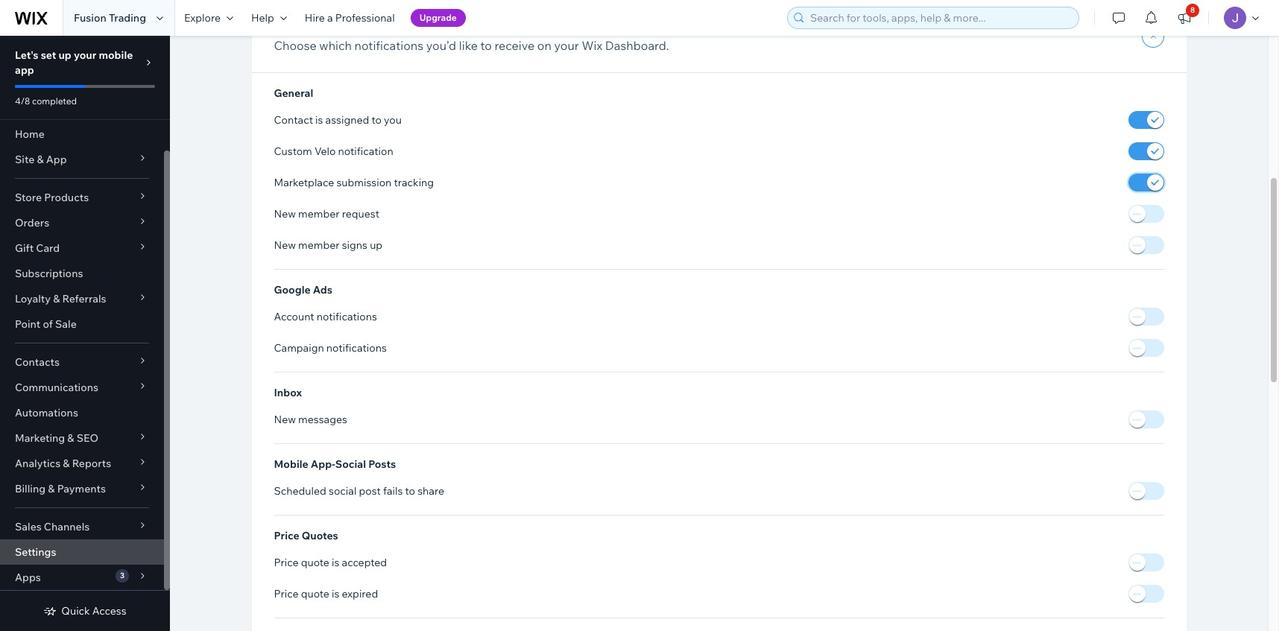 Task type: locate. For each thing, give the bounding box(es) containing it.
0 vertical spatial notifications
[[355, 38, 424, 53]]

1 vertical spatial notifications
[[317, 310, 377, 324]]

to right like
[[481, 38, 492, 53]]

2 vertical spatial is
[[332, 588, 340, 601]]

upgrade
[[420, 12, 457, 23]]

choose
[[274, 38, 317, 53]]

custom velo notification
[[274, 145, 394, 158]]

member for request
[[298, 207, 340, 221]]

0 vertical spatial quote
[[301, 557, 330, 570]]

channels
[[44, 521, 90, 534]]

1 horizontal spatial up
[[370, 239, 383, 252]]

to left the you
[[372, 113, 382, 127]]

notifications down professional on the left
[[355, 38, 424, 53]]

app-
[[311, 458, 335, 472]]

sidebar element
[[0, 36, 170, 632]]

automations link
[[0, 400, 164, 426]]

dashboard choose which notifications you'd like to receive on your wix dashboard.
[[274, 18, 669, 53]]

let's
[[15, 48, 38, 62]]

0 vertical spatial price
[[274, 530, 299, 543]]

0 vertical spatial to
[[481, 38, 492, 53]]

quote down quotes
[[301, 557, 330, 570]]

marketing & seo button
[[0, 426, 164, 451]]

is for expired
[[332, 588, 340, 601]]

8
[[1191, 5, 1196, 15]]

campaign
[[274, 342, 324, 355]]

member
[[298, 207, 340, 221], [298, 239, 340, 252]]

on
[[538, 38, 552, 53]]

new for new messages
[[274, 413, 296, 427]]

home link
[[0, 122, 164, 147]]

price for price quote is expired
[[274, 588, 299, 601]]

2 price from the top
[[274, 557, 299, 570]]

payments
[[57, 482, 106, 496]]

your right on
[[554, 38, 579, 53]]

contact
[[274, 113, 313, 127]]

up right signs
[[370, 239, 383, 252]]

2 horizontal spatial to
[[481, 38, 492, 53]]

marketplace
[[274, 176, 334, 189]]

loyalty
[[15, 292, 51, 306]]

2 quote from the top
[[301, 588, 330, 601]]

& inside "dropdown button"
[[53, 292, 60, 306]]

your left mobile
[[74, 48, 96, 62]]

to right the fails
[[405, 485, 415, 498]]

new
[[274, 207, 296, 221], [274, 239, 296, 252], [274, 413, 296, 427]]

your inside let's set up your mobile app
[[74, 48, 96, 62]]

submission
[[337, 176, 392, 189]]

1 vertical spatial quote
[[301, 588, 330, 601]]

& right "loyalty"
[[53, 292, 60, 306]]

new member request
[[274, 207, 380, 221]]

a
[[327, 11, 333, 25]]

1 price from the top
[[274, 530, 299, 543]]

0 horizontal spatial your
[[74, 48, 96, 62]]

gift card button
[[0, 236, 164, 261]]

1 member from the top
[[298, 207, 340, 221]]

account
[[274, 310, 314, 324]]

& right billing
[[48, 482, 55, 496]]

communications button
[[0, 375, 164, 400]]

& for billing
[[48, 482, 55, 496]]

products
[[44, 191, 89, 204]]

mobile
[[274, 458, 309, 472]]

notifications down 'account notifications' at the left of page
[[327, 342, 387, 355]]

new down "inbox"
[[274, 413, 296, 427]]

price left quotes
[[274, 530, 299, 543]]

accepted
[[342, 557, 387, 570]]

point of sale
[[15, 318, 77, 331]]

1 quote from the top
[[301, 557, 330, 570]]

up inside let's set up your mobile app
[[59, 48, 71, 62]]

notifications up campaign notifications
[[317, 310, 377, 324]]

hire a professional link
[[296, 0, 404, 36]]

up right set
[[59, 48, 71, 62]]

analytics
[[15, 457, 61, 471]]

2 vertical spatial to
[[405, 485, 415, 498]]

&
[[37, 153, 44, 166], [53, 292, 60, 306], [67, 432, 74, 445], [63, 457, 70, 471], [48, 482, 55, 496]]

billing & payments button
[[0, 477, 164, 502]]

notifications inside dashboard choose which notifications you'd like to receive on your wix dashboard.
[[355, 38, 424, 53]]

quote down price quote is accepted
[[301, 588, 330, 601]]

home
[[15, 128, 45, 141]]

set
[[41, 48, 56, 62]]

receive
[[495, 38, 535, 53]]

social
[[335, 458, 366, 472]]

hire
[[305, 11, 325, 25]]

is right contact
[[316, 113, 323, 127]]

1 vertical spatial to
[[372, 113, 382, 127]]

& for loyalty
[[53, 292, 60, 306]]

3
[[120, 571, 125, 581]]

& left seo
[[67, 432, 74, 445]]

0 vertical spatial new
[[274, 207, 296, 221]]

marketing
[[15, 432, 65, 445]]

you
[[384, 113, 402, 127]]

share
[[418, 485, 444, 498]]

seo
[[77, 432, 99, 445]]

1 vertical spatial new
[[274, 239, 296, 252]]

to
[[481, 38, 492, 53], [372, 113, 382, 127], [405, 485, 415, 498]]

1 vertical spatial up
[[370, 239, 383, 252]]

1 horizontal spatial to
[[405, 485, 415, 498]]

1 horizontal spatial your
[[554, 38, 579, 53]]

subscriptions link
[[0, 261, 164, 286]]

member down new member request
[[298, 239, 340, 252]]

explore
[[184, 11, 221, 25]]

new down marketplace
[[274, 207, 296, 221]]

quote for accepted
[[301, 557, 330, 570]]

dashboard
[[274, 18, 352, 37]]

new for new member request
[[274, 207, 296, 221]]

analytics & reports
[[15, 457, 111, 471]]

new up the "google"
[[274, 239, 296, 252]]

member up new member signs up
[[298, 207, 340, 221]]

1 new from the top
[[274, 207, 296, 221]]

1 vertical spatial price
[[274, 557, 299, 570]]

2 vertical spatial notifications
[[327, 342, 387, 355]]

& left 'reports'
[[63, 457, 70, 471]]

0 vertical spatial is
[[316, 113, 323, 127]]

is for accepted
[[332, 557, 340, 570]]

settings
[[15, 546, 56, 559]]

& right site
[[37, 153, 44, 166]]

price down price quotes
[[274, 557, 299, 570]]

mobile
[[99, 48, 133, 62]]

site & app
[[15, 153, 67, 166]]

marketing & seo
[[15, 432, 99, 445]]

quick
[[61, 605, 90, 618]]

price quotes
[[274, 530, 338, 543]]

1 vertical spatial is
[[332, 557, 340, 570]]

request
[[342, 207, 380, 221]]

inbox
[[274, 386, 302, 400]]

1 vertical spatial member
[[298, 239, 340, 252]]

2 new from the top
[[274, 239, 296, 252]]

2 vertical spatial price
[[274, 588, 299, 601]]

0 vertical spatial up
[[59, 48, 71, 62]]

help
[[251, 11, 274, 25]]

automations
[[15, 406, 78, 420]]

3 price from the top
[[274, 588, 299, 601]]

up
[[59, 48, 71, 62], [370, 239, 383, 252]]

price for price quote is accepted
[[274, 557, 299, 570]]

quick access button
[[43, 605, 127, 618]]

is left accepted
[[332, 557, 340, 570]]

is left expired
[[332, 588, 340, 601]]

upgrade button
[[411, 9, 466, 27]]

to inside dashboard choose which notifications you'd like to receive on your wix dashboard.
[[481, 38, 492, 53]]

price down price quote is accepted
[[274, 588, 299, 601]]

app
[[15, 63, 34, 77]]

0 vertical spatial member
[[298, 207, 340, 221]]

loyalty & referrals
[[15, 292, 106, 306]]

2 vertical spatial new
[[274, 413, 296, 427]]

notifications
[[355, 38, 424, 53], [317, 310, 377, 324], [327, 342, 387, 355]]

is
[[316, 113, 323, 127], [332, 557, 340, 570], [332, 588, 340, 601]]

2 member from the top
[[298, 239, 340, 252]]

3 new from the top
[[274, 413, 296, 427]]

scheduled
[[274, 485, 327, 498]]

0 horizontal spatial up
[[59, 48, 71, 62]]



Task type: describe. For each thing, give the bounding box(es) containing it.
completed
[[32, 95, 77, 107]]

app
[[46, 153, 67, 166]]

google
[[274, 283, 311, 297]]

8 button
[[1169, 0, 1201, 36]]

assigned
[[326, 113, 369, 127]]

post
[[359, 485, 381, 498]]

fusion trading
[[74, 11, 146, 25]]

sales channels button
[[0, 515, 164, 540]]

apps
[[15, 571, 41, 585]]

trading
[[109, 11, 146, 25]]

0 horizontal spatial to
[[372, 113, 382, 127]]

expired
[[342, 588, 378, 601]]

store products button
[[0, 185, 164, 210]]

quick access
[[61, 605, 127, 618]]

social
[[329, 485, 357, 498]]

posts
[[369, 458, 396, 472]]

which
[[319, 38, 352, 53]]

reports
[[72, 457, 111, 471]]

referrals
[[62, 292, 106, 306]]

billing & payments
[[15, 482, 106, 496]]

account notifications
[[274, 310, 377, 324]]

dashboard.
[[605, 38, 669, 53]]

ads
[[313, 283, 333, 297]]

sales channels
[[15, 521, 90, 534]]

price quote is expired
[[274, 588, 378, 601]]

you'd
[[426, 38, 457, 53]]

mobile app-social posts
[[274, 458, 396, 472]]

contacts button
[[0, 350, 164, 375]]

messages
[[298, 413, 347, 427]]

loyalty & referrals button
[[0, 286, 164, 312]]

general
[[274, 87, 313, 100]]

notifications for account notifications
[[317, 310, 377, 324]]

quote for expired
[[301, 588, 330, 601]]

custom
[[274, 145, 312, 158]]

wix
[[582, 38, 603, 53]]

new member signs up
[[274, 239, 383, 252]]

your inside dashboard choose which notifications you'd like to receive on your wix dashboard.
[[554, 38, 579, 53]]

store
[[15, 191, 42, 204]]

point
[[15, 318, 41, 331]]

member for signs
[[298, 239, 340, 252]]

tracking
[[394, 176, 434, 189]]

notification
[[338, 145, 394, 158]]

velo
[[315, 145, 336, 158]]

price for price quotes
[[274, 530, 299, 543]]

notifications for campaign notifications
[[327, 342, 387, 355]]

signs
[[342, 239, 368, 252]]

quotes
[[302, 530, 338, 543]]

contacts
[[15, 356, 60, 369]]

new for new member signs up
[[274, 239, 296, 252]]

site
[[15, 153, 34, 166]]

subscriptions
[[15, 267, 83, 280]]

campaign notifications
[[274, 342, 387, 355]]

access
[[92, 605, 127, 618]]

professional
[[335, 11, 395, 25]]

hire a professional
[[305, 11, 395, 25]]

contact is assigned to you
[[274, 113, 402, 127]]

analytics & reports button
[[0, 451, 164, 477]]

Search for tools, apps, help & more... field
[[806, 7, 1075, 28]]

help button
[[242, 0, 296, 36]]

of
[[43, 318, 53, 331]]

& for site
[[37, 153, 44, 166]]

new messages
[[274, 413, 347, 427]]

& for marketing
[[67, 432, 74, 445]]

scheduled social post fails to share
[[274, 485, 444, 498]]

store products
[[15, 191, 89, 204]]

billing
[[15, 482, 46, 496]]

orders button
[[0, 210, 164, 236]]

4/8 completed
[[15, 95, 77, 107]]

site & app button
[[0, 147, 164, 172]]

let's set up your mobile app
[[15, 48, 133, 77]]

gift card
[[15, 242, 60, 255]]

gift
[[15, 242, 34, 255]]

& for analytics
[[63, 457, 70, 471]]

settings link
[[0, 540, 164, 565]]

marketplace submission tracking
[[274, 176, 434, 189]]

fails
[[383, 485, 403, 498]]



Task type: vqa. For each thing, say whether or not it's contained in the screenshot.
Home
yes



